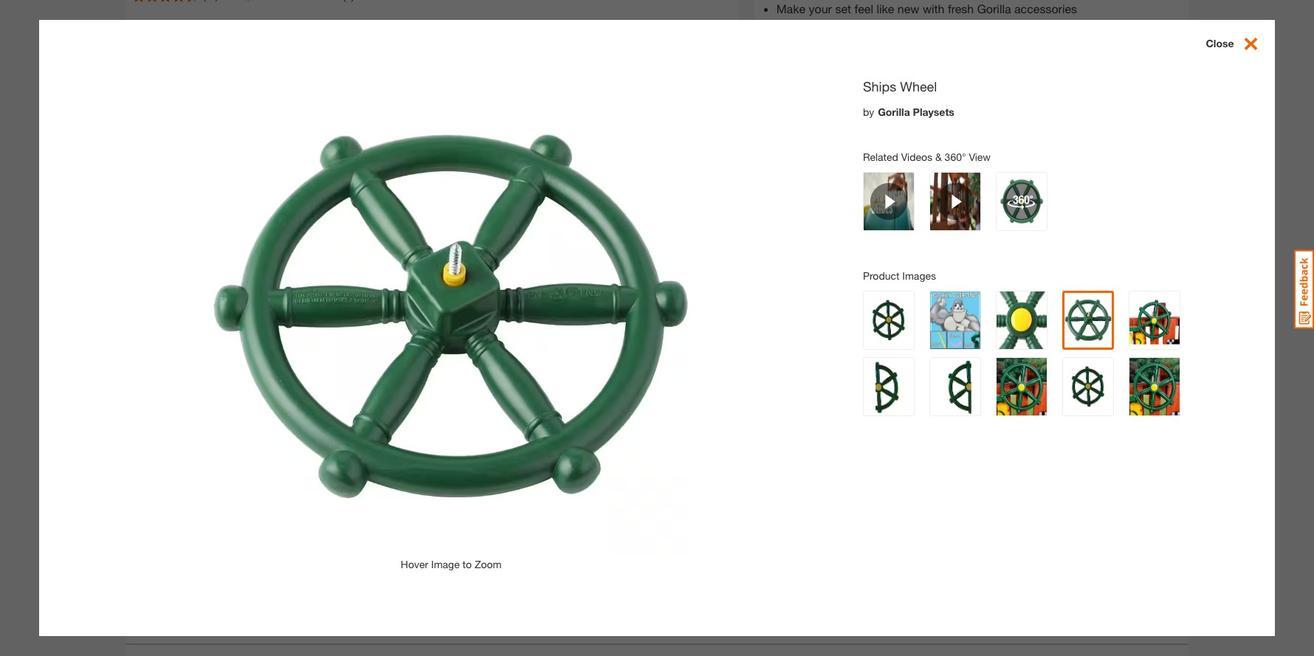 Task type: locate. For each thing, give the bounding box(es) containing it.
ships
[[863, 78, 897, 94]]

1 horizontal spatial &
[[936, 150, 942, 163]]

add
[[945, 373, 967, 387]]

feel
[[855, 2, 874, 16]]

set
[[836, 2, 852, 16]]

as up checkout.
[[864, 274, 876, 287]]

available
[[920, 180, 960, 192]]

2 horizontal spatial your
[[978, 274, 998, 287]]

delivery inside button
[[953, 234, 990, 247]]

with
[[923, 2, 945, 16]]

as
[[823, 274, 834, 287], [864, 274, 876, 287]]

images
[[903, 269, 937, 282]]

image
[[431, 558, 460, 571]]

get
[[793, 274, 811, 287]]

1 vertical spatial delivery
[[953, 234, 990, 247]]

it
[[813, 274, 820, 287], [900, 335, 906, 348]]

creativity
[[820, 20, 867, 34]]

gorilla inside ships wheel "main content"
[[878, 105, 911, 118]]

& left 360°
[[936, 150, 942, 163]]

in down soon
[[832, 288, 840, 300]]

hover
[[401, 558, 429, 571]]

0 vertical spatial delivery
[[789, 234, 824, 247]]

in inside make your set feel like new with fresh gorilla accessories fosters creativity in your own backyard
[[870, 20, 879, 34]]

online
[[999, 423, 1040, 440]]

in
[[929, 423, 941, 440]]

free
[[905, 203, 932, 215]]

delivery right more
[[789, 234, 824, 247]]

easy
[[841, 423, 872, 440]]

videos
[[902, 150, 933, 163]]

view
[[969, 150, 991, 163]]

share
[[642, 540, 673, 554]]

zoom
[[475, 558, 502, 571]]

0 horizontal spatial &
[[829, 423, 838, 440]]

as left soon
[[823, 274, 834, 287]]

in
[[870, 20, 879, 34], [871, 234, 879, 247], [832, 288, 840, 300]]

0 vertical spatial by
[[863, 105, 875, 118]]

feedback link image
[[1295, 250, 1315, 329]]

your right the schedule
[[978, 274, 998, 287]]

1 vertical spatial it
[[900, 335, 906, 348]]

0 horizontal spatial your
[[809, 2, 832, 16]]

by
[[863, 105, 875, 118], [908, 335, 920, 348]]

1 vertical spatial gorilla
[[878, 105, 911, 118]]

backyard
[[935, 20, 983, 34]]

0 vertical spatial in
[[870, 20, 879, 34]]

close
[[1207, 37, 1235, 49]]

& right free
[[829, 423, 838, 440]]

0 vertical spatial tomorrow
[[905, 164, 955, 177]]

47 mins to get it by tomorrow
[[829, 335, 972, 348]]

your for schedule
[[978, 274, 998, 287]]

in right methods
[[871, 234, 879, 247]]

delivery details button
[[953, 233, 1024, 248]]

to right add
[[970, 373, 982, 387]]

delivery
[[789, 234, 824, 247], [793, 288, 829, 300]]

gorilla right fresh
[[978, 2, 1012, 16]]

tomorrow
[[905, 164, 955, 177], [923, 335, 972, 348]]

in for checkout
[[871, 234, 879, 247]]

delivery inside "schedule your delivery in checkout."
[[793, 288, 829, 300]]

product images
[[863, 269, 937, 282]]

0 vertical spatial &
[[936, 150, 942, 163]]

&
[[936, 150, 942, 163], [829, 423, 838, 440]]

None field
[[793, 364, 824, 395]]

your
[[809, 2, 832, 16], [883, 20, 906, 34], [978, 274, 998, 287]]

delivery down playsets
[[905, 140, 962, 157]]

gorilla
[[978, 2, 1012, 16], [878, 105, 911, 118]]

to
[[946, 99, 955, 111], [870, 335, 880, 348], [970, 373, 982, 387], [463, 558, 472, 571]]

202409440_s01 image
[[215, 30, 657, 473]]

1 vertical spatial your
[[883, 20, 906, 34]]

delivery
[[905, 140, 962, 157], [953, 234, 990, 247]]

delivery down get
[[793, 288, 829, 300]]

accessories
[[1015, 2, 1078, 16]]

0 vertical spatial delivery
[[905, 140, 962, 157]]

1 vertical spatial in
[[871, 234, 879, 247]]

delivering
[[897, 99, 943, 111]]

delivery for delivery tomorrow 19 available
[[905, 140, 962, 157]]

your inside "schedule your delivery in checkout."
[[978, 274, 998, 287]]

returns
[[875, 423, 926, 440]]

47
[[829, 335, 841, 348]]

by down ships
[[863, 105, 875, 118]]

2 as from the left
[[864, 274, 876, 287]]

in inside "schedule your delivery in checkout."
[[832, 288, 840, 300]]

1 horizontal spatial as
[[864, 274, 876, 287]]

checkout
[[882, 234, 924, 247]]

2 vertical spatial in
[[832, 288, 840, 300]]

to left zoom
[[463, 558, 472, 571]]

1 horizontal spatial gorilla
[[978, 2, 1012, 16]]

tomorrow up add
[[923, 335, 972, 348]]

0 vertical spatial your
[[809, 2, 832, 16]]

tomorrow down the related videos & 360° view
[[905, 164, 955, 177]]

1 vertical spatial tomorrow
[[923, 335, 972, 348]]

related videos & 360° view
[[863, 150, 991, 163]]

1 vertical spatial by
[[908, 335, 920, 348]]

free & easy returns in store or online
[[797, 423, 1040, 440]]

tomorrow.
[[879, 274, 929, 287]]

delivery left details
[[953, 234, 990, 247]]

checkout.
[[843, 288, 888, 300]]

get
[[882, 335, 897, 348]]

0 vertical spatial gorilla
[[978, 2, 1012, 16]]

0 horizontal spatial gorilla
[[878, 105, 911, 118]]

in down feel
[[870, 20, 879, 34]]

product
[[863, 269, 900, 282]]

by right get
[[908, 335, 920, 348]]

or
[[982, 423, 996, 440]]

make
[[777, 2, 806, 16]]

gorilla down ships wheel
[[878, 105, 911, 118]]

0 vertical spatial it
[[813, 274, 820, 287]]

2 vertical spatial your
[[978, 274, 998, 287]]

your down like
[[883, 20, 906, 34]]

get it as soon as tomorrow.
[[793, 274, 929, 287]]

more delivery methods in checkout
[[762, 234, 924, 247]]

0 horizontal spatial by
[[863, 105, 875, 118]]

schedule
[[932, 274, 975, 287]]

1 vertical spatial delivery
[[793, 288, 829, 300]]

0 horizontal spatial as
[[823, 274, 834, 287]]

your left 'set'
[[809, 2, 832, 16]]

& inside ships wheel "main content"
[[936, 150, 942, 163]]

1 vertical spatial &
[[829, 423, 838, 440]]

fresh
[[948, 2, 975, 16]]



Task type: vqa. For each thing, say whether or not it's contained in the screenshot.
more
yes



Task type: describe. For each thing, give the bounding box(es) containing it.
1 as from the left
[[823, 274, 834, 287]]

ships wheel main content
[[0, 0, 1315, 657]]

by inside ships wheel "main content"
[[863, 105, 875, 118]]

like
[[877, 2, 895, 16]]

1 horizontal spatial your
[[883, 20, 906, 34]]

own
[[909, 20, 931, 34]]

1 horizontal spatial it
[[900, 335, 906, 348]]

details
[[993, 234, 1024, 247]]

hover image to zoom
[[401, 558, 502, 571]]

methods
[[827, 234, 868, 247]]

gorilla inside make your set feel like new with fresh gorilla accessories fosters creativity in your own backyard
[[978, 2, 1012, 16]]

close button
[[1207, 34, 1275, 54]]

mins
[[844, 335, 867, 348]]

schedule your delivery in checkout.
[[793, 274, 998, 300]]

delivery details
[[953, 234, 1024, 247]]

add to cart
[[945, 373, 1009, 387]]

fosters
[[777, 20, 816, 34]]

make your set feel like new with fresh gorilla accessories fosters creativity in your own backyard
[[777, 2, 1078, 34]]

4.5 stars image
[[133, 0, 198, 2]]

delivering to
[[897, 99, 958, 111]]

related
[[863, 150, 899, 163]]

in for checkout.
[[832, 288, 840, 300]]

add to cart button
[[867, 364, 1072, 396]]

to left get
[[870, 335, 880, 348]]

soon
[[837, 274, 861, 287]]

cart
[[985, 373, 1009, 387]]

playsets
[[913, 105, 955, 118]]

new
[[898, 2, 920, 16]]

360°
[[945, 150, 967, 163]]

to right "delivering"
[[946, 99, 955, 111]]

by gorilla playsets
[[863, 105, 955, 118]]

delivery for delivery details
[[953, 234, 990, 247]]

close image
[[1235, 34, 1261, 53]]

store
[[945, 423, 979, 440]]

ships wheel
[[863, 78, 938, 94]]

free
[[797, 423, 825, 440]]

more
[[762, 234, 786, 247]]

delivery tomorrow 19 available
[[905, 140, 962, 192]]

to inside ships wheel "main content"
[[463, 558, 472, 571]]

19
[[905, 180, 917, 192]]

0 horizontal spatial it
[[813, 274, 820, 287]]

to inside button
[[970, 373, 982, 387]]

wheel
[[901, 78, 938, 94]]

your for make
[[809, 2, 832, 16]]

tomorrow inside delivery tomorrow 19 available
[[905, 164, 955, 177]]

1 horizontal spatial by
[[908, 335, 920, 348]]

share button
[[618, 538, 673, 560]]



